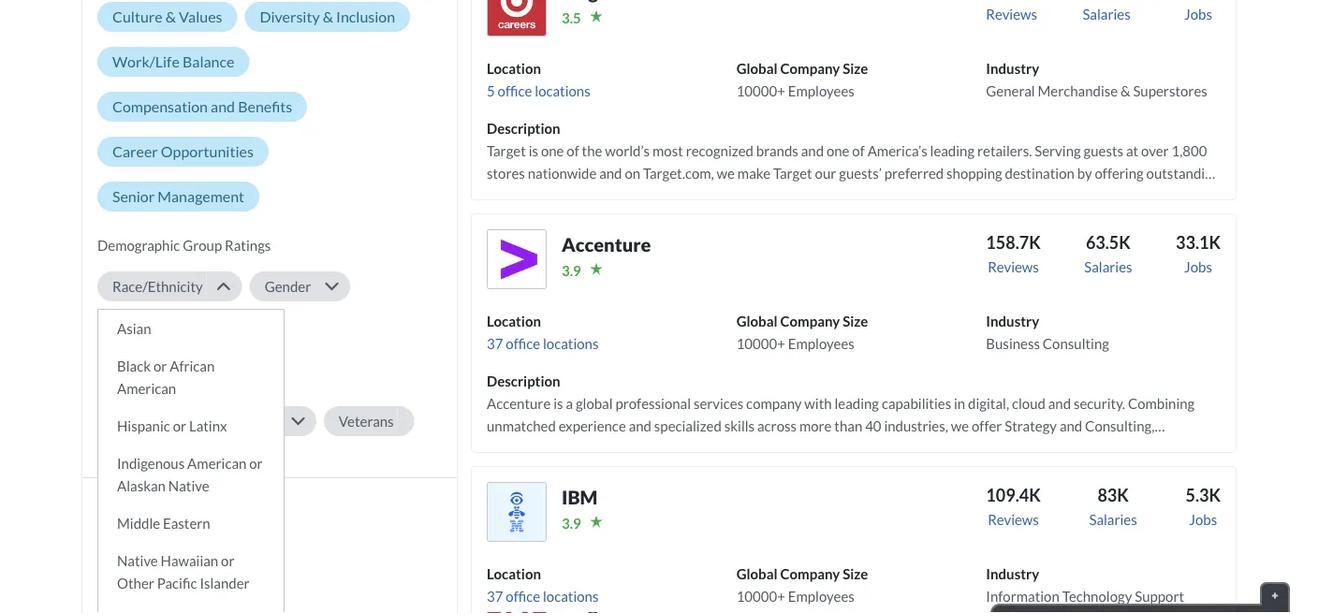 Task type: vqa. For each thing, say whether or not it's contained in the screenshot.
the leftmost Sc
no



Task type: locate. For each thing, give the bounding box(es) containing it.
1 vertical spatial industry
[[987, 313, 1040, 330]]

salaries down the 83k at the bottom right of page
[[1090, 511, 1138, 528]]

2 vertical spatial office
[[506, 588, 541, 605]]

reviews inside 158.7k reviews
[[988, 258, 1040, 275]]

2 global company size 10000+ employees from the top
[[737, 313, 869, 352]]

native hawaiian or other pacific islander
[[117, 553, 250, 592]]

0 vertical spatial 3.9
[[562, 262, 581, 279]]

37 for accenture
[[487, 335, 503, 352]]

1 location 37 office locations from the top
[[487, 313, 599, 352]]

& left superstores
[[1121, 82, 1131, 99]]

1 vertical spatial jobs
[[1185, 258, 1213, 275]]

0 vertical spatial 37
[[487, 335, 503, 352]]

3 10000+ from the top
[[737, 588, 786, 605]]

1 employees from the top
[[788, 82, 855, 99]]

37 office locations link down accenture image
[[487, 335, 599, 352]]

career opportunities button
[[97, 137, 269, 167]]

0 vertical spatial location
[[487, 60, 541, 77]]

0 horizontal spatial &
[[166, 7, 176, 26]]

1 industry from the top
[[987, 60, 1040, 77]]

3 location from the top
[[487, 566, 541, 583]]

2 location from the top
[[487, 313, 541, 330]]

1 vertical spatial 10000+
[[737, 335, 786, 352]]

industry up general
[[987, 60, 1040, 77]]

salaries for ibm
[[1090, 511, 1138, 528]]

company for industry business consulting
[[781, 313, 840, 330]]

global company size 10000+ employees for accenture
[[737, 313, 869, 352]]

office down accenture image
[[506, 335, 541, 352]]

hawaiian
[[161, 553, 218, 569]]

2 horizontal spatial &
[[1121, 82, 1131, 99]]

salaries
[[1083, 6, 1131, 22], [1085, 258, 1133, 275], [1090, 511, 1138, 528]]

0 vertical spatial native
[[168, 478, 209, 494]]

global company size
[[97, 496, 256, 517]]

2 3.9 from the top
[[562, 515, 581, 532]]

or down caregiver
[[249, 455, 263, 472]]

office
[[498, 82, 532, 99], [506, 335, 541, 352], [506, 588, 541, 605]]

0 vertical spatial office
[[498, 82, 532, 99]]

salaries down 63.5k
[[1085, 258, 1133, 275]]

1 10000+ from the top
[[737, 82, 786, 99]]

1 description from the top
[[487, 120, 561, 137]]

or inside "native hawaiian or other pacific islander"
[[221, 553, 235, 569]]

0 vertical spatial employees
[[788, 82, 855, 99]]

2 37 from the top
[[487, 588, 503, 605]]

reviews up general
[[987, 6, 1038, 22]]

0 horizontal spatial american
[[117, 380, 176, 397]]

- for 201
[[153, 567, 158, 585]]

1 horizontal spatial american
[[187, 455, 247, 472]]

black
[[117, 358, 151, 375]]

501
[[124, 589, 150, 607]]

109.4k reviews
[[987, 485, 1041, 528]]

0 vertical spatial american
[[117, 380, 176, 397]]

1 horizontal spatial &
[[323, 7, 333, 26]]

work/life balance
[[112, 52, 235, 71]]

&
[[166, 7, 176, 26], [323, 7, 333, 26], [1121, 82, 1131, 99]]

industry inside industry business consulting
[[987, 313, 1040, 330]]

industry inside 'industry information technology support services'
[[987, 566, 1040, 583]]

1 37 office locations link from the top
[[487, 335, 599, 352]]

size for industry information technology support services
[[843, 566, 869, 583]]

middle
[[117, 515, 160, 532]]

location 37 office locations down accenture image
[[487, 313, 599, 352]]

2 industry from the top
[[987, 313, 1040, 330]]

50
[[143, 522, 161, 540]]

2 vertical spatial locations
[[543, 588, 599, 605]]

0 horizontal spatial native
[[117, 553, 158, 569]]

location 37 office locations
[[487, 313, 599, 352], [487, 566, 599, 605]]

2 vertical spatial employees
[[788, 588, 855, 605]]

3.9 down accenture at the left
[[562, 262, 581, 279]]

or right black
[[154, 358, 167, 375]]

company for industry general merchandise & superstores
[[781, 60, 840, 77]]

33.1k jobs
[[1177, 232, 1221, 275]]

superstores
[[1134, 82, 1208, 99]]

salaries up industry general merchandise & superstores
[[1083, 6, 1131, 22]]

latinx
[[189, 418, 227, 435]]

1 vertical spatial locations
[[543, 335, 599, 352]]

501 - 1000
[[124, 589, 195, 607]]

or
[[154, 358, 167, 375], [157, 413, 170, 430], [173, 418, 186, 435], [249, 455, 263, 472], [221, 553, 235, 569]]

3 global company size 10000+ employees from the top
[[737, 566, 869, 605]]

0 vertical spatial industry
[[987, 60, 1040, 77]]

3.9
[[562, 262, 581, 279], [562, 515, 581, 532]]

middle eastern
[[117, 515, 210, 532]]

jobs down "5.3k"
[[1190, 511, 1218, 528]]

1 - 50
[[124, 522, 161, 540]]

diversity
[[260, 7, 320, 26]]

industry
[[987, 60, 1040, 77], [987, 313, 1040, 330], [987, 566, 1040, 583]]

native
[[168, 478, 209, 494], [117, 553, 158, 569]]

0 vertical spatial 37 office locations link
[[487, 335, 599, 352]]

1 vertical spatial employees
[[788, 335, 855, 352]]

asian
[[117, 320, 151, 337]]

37
[[487, 335, 503, 352], [487, 588, 503, 605]]

& inside button
[[323, 7, 333, 26]]

3.9 down ibm
[[562, 515, 581, 532]]

office right 5 in the top of the page
[[498, 82, 532, 99]]

jobs down 33.1k
[[1185, 258, 1213, 275]]

reviews down the 158.7k
[[988, 258, 1040, 275]]

company
[[781, 60, 840, 77], [781, 313, 840, 330], [150, 496, 222, 517], [781, 566, 840, 583]]

black or african american
[[117, 358, 215, 397]]

0 vertical spatial global company size 10000+ employees
[[737, 60, 869, 99]]

1 37 from the top
[[487, 335, 503, 352]]

2 vertical spatial salaries
[[1090, 511, 1138, 528]]

33.1k
[[1177, 232, 1221, 253]]

0 vertical spatial reviews
[[987, 6, 1038, 22]]

african
[[170, 358, 215, 375]]

2 vertical spatial reviews
[[988, 511, 1040, 528]]

office down ibm image
[[506, 588, 541, 605]]

or for hispanic
[[173, 418, 186, 435]]

locations for accenture
[[543, 335, 599, 352]]

hispanic
[[117, 418, 170, 435]]

1 vertical spatial american
[[187, 455, 247, 472]]

2 37 office locations link from the top
[[487, 588, 599, 605]]

or for black
[[154, 358, 167, 375]]

1 vertical spatial reviews
[[988, 258, 1040, 275]]

location down ibm image
[[487, 566, 541, 583]]

reviews inside the "109.4k reviews"
[[988, 511, 1040, 528]]

american down latinx
[[187, 455, 247, 472]]

or up islander
[[221, 553, 235, 569]]

& for culture
[[166, 7, 176, 26]]

description
[[487, 120, 561, 137], [487, 373, 561, 390]]

industry up information
[[987, 566, 1040, 583]]

1 vertical spatial 37
[[487, 588, 503, 605]]

200
[[152, 544, 178, 562]]

37 office locations link down ibm image
[[487, 588, 599, 605]]

employees for ibm
[[788, 588, 855, 605]]

& left inclusion at the top of page
[[323, 7, 333, 26]]

2 vertical spatial jobs
[[1190, 511, 1218, 528]]

american
[[117, 380, 176, 397], [187, 455, 247, 472]]

office for ibm
[[506, 588, 541, 605]]

culture & values button
[[97, 2, 237, 32]]

2 vertical spatial industry
[[987, 566, 1040, 583]]

1 vertical spatial location 37 office locations
[[487, 566, 599, 605]]

37 down accenture image
[[487, 335, 503, 352]]

jobs for accenture
[[1185, 258, 1213, 275]]

0 vertical spatial 10000+
[[737, 82, 786, 99]]

target image
[[487, 0, 547, 36]]

jobs up superstores
[[1185, 6, 1213, 22]]

work/life
[[112, 52, 180, 71]]

- right "1"
[[135, 522, 140, 540]]

37 down ibm image
[[487, 588, 503, 605]]

disabilities
[[187, 368, 256, 385]]

1 vertical spatial description
[[487, 373, 561, 390]]

reviews down "109.4k"
[[988, 511, 1040, 528]]

industry general merchandise & superstores
[[987, 60, 1208, 99]]

location 37 office locations down ibm image
[[487, 566, 599, 605]]

37 office locations link
[[487, 335, 599, 352], [487, 588, 599, 605]]

1 3.9 from the top
[[562, 262, 581, 279]]

locations
[[535, 82, 591, 99], [543, 335, 599, 352], [543, 588, 599, 605]]

1 vertical spatial global company size 10000+ employees
[[737, 313, 869, 352]]

2 10000+ from the top
[[737, 335, 786, 352]]

& inside industry general merchandise & superstores
[[1121, 82, 1131, 99]]

1 vertical spatial office
[[506, 335, 541, 352]]

or left family
[[157, 413, 170, 430]]

0 vertical spatial description
[[487, 120, 561, 137]]

industry business consulting
[[987, 313, 1110, 352]]

culture & values
[[112, 7, 222, 26]]

1 vertical spatial native
[[117, 553, 158, 569]]

- right 201
[[153, 567, 158, 585]]

2 vertical spatial 10000+
[[737, 588, 786, 605]]

& left values
[[166, 7, 176, 26]]

1 horizontal spatial native
[[168, 478, 209, 494]]

alaskan
[[117, 478, 166, 494]]

& inside button
[[166, 7, 176, 26]]

parent
[[112, 413, 154, 430]]

location up 5 in the top of the page
[[487, 60, 541, 77]]

opportunities
[[161, 142, 254, 161]]

technology
[[1063, 588, 1133, 605]]

- right 51
[[144, 544, 149, 562]]

- right 501
[[153, 589, 158, 607]]

1 location from the top
[[487, 60, 541, 77]]

2 description from the top
[[487, 373, 561, 390]]

caregiver
[[216, 413, 277, 430]]

sexual orientation
[[112, 323, 228, 340]]

employees for accenture
[[788, 335, 855, 352]]

demographic
[[97, 237, 180, 254]]

office for accenture
[[506, 335, 541, 352]]

ibm image
[[487, 482, 547, 542]]

jobs for ibm
[[1190, 511, 1218, 528]]

83k salaries
[[1090, 485, 1138, 528]]

jobs inside 33.1k jobs
[[1185, 258, 1213, 275]]

51 - 200
[[124, 544, 178, 562]]

accenture image
[[487, 229, 547, 289]]

location inside location 5 office locations
[[487, 60, 541, 77]]

0 vertical spatial jobs
[[1185, 6, 1213, 22]]

1 vertical spatial 37 office locations link
[[487, 588, 599, 605]]

industry up business
[[987, 313, 1040, 330]]

american down black
[[117, 380, 176, 397]]

1 vertical spatial location
[[487, 313, 541, 330]]

1 vertical spatial 3.9
[[562, 515, 581, 532]]

2 location 37 office locations from the top
[[487, 566, 599, 605]]

- for 1
[[135, 522, 140, 540]]

0 vertical spatial location 37 office locations
[[487, 313, 599, 352]]

location down accenture image
[[487, 313, 541, 330]]

3 employees from the top
[[788, 588, 855, 605]]

0 vertical spatial locations
[[535, 82, 591, 99]]

2 employees from the top
[[788, 335, 855, 352]]

0 vertical spatial salaries
[[1083, 6, 1131, 22]]

2 vertical spatial global company size 10000+ employees
[[737, 566, 869, 605]]

5
[[487, 82, 495, 99]]

2 vertical spatial location
[[487, 566, 541, 583]]

3 industry from the top
[[987, 566, 1040, 583]]

american inside black or african american
[[117, 380, 176, 397]]

race/ethnicity
[[112, 278, 203, 295]]

with
[[157, 368, 185, 385]]

or for parent
[[157, 413, 170, 430]]

native up other on the left bottom of the page
[[117, 553, 158, 569]]

global
[[737, 60, 778, 77], [737, 313, 778, 330], [97, 496, 147, 517], [737, 566, 778, 583]]

10000+ for accenture
[[737, 335, 786, 352]]

jobs inside 5.3k jobs
[[1190, 511, 1218, 528]]

or left latinx
[[173, 418, 186, 435]]

business
[[987, 335, 1041, 352]]

1 vertical spatial salaries
[[1085, 258, 1133, 275]]

native up global company size on the bottom left
[[168, 478, 209, 494]]

or inside black or african american
[[154, 358, 167, 375]]



Task type: describe. For each thing, give the bounding box(es) containing it.
ratings
[[225, 237, 271, 254]]

salaries inside salaries link
[[1083, 6, 1131, 22]]

senior
[[112, 187, 155, 206]]

global for industry business consulting
[[737, 313, 778, 330]]

63.5k
[[1086, 232, 1131, 253]]

group
[[183, 237, 222, 254]]

accenture
[[562, 233, 651, 256]]

gender
[[265, 278, 311, 295]]

201 - 500
[[124, 567, 187, 585]]

1
[[124, 522, 132, 540]]

ibm
[[562, 486, 598, 509]]

37 office locations link for accenture
[[487, 335, 599, 352]]

indigenous american or alaskan native
[[117, 455, 263, 494]]

3.9 for ibm
[[562, 515, 581, 532]]

people with disabilities
[[112, 368, 256, 385]]

global company size 10000+ employees for ibm
[[737, 566, 869, 605]]

reviews for accenture
[[988, 258, 1040, 275]]

general
[[987, 82, 1036, 99]]

compensation and benefits button
[[97, 92, 307, 122]]

indigenous
[[117, 455, 185, 472]]

industry information technology support services
[[987, 566, 1185, 614]]

management
[[158, 187, 245, 206]]

compensation
[[112, 97, 208, 116]]

demographic group ratings
[[97, 237, 271, 254]]

office inside location 5 office locations
[[498, 82, 532, 99]]

51
[[124, 544, 141, 562]]

83k
[[1098, 485, 1129, 506]]

information
[[987, 588, 1060, 605]]

senior management button
[[97, 182, 260, 212]]

location 37 office locations for accenture
[[487, 313, 599, 352]]

location 5 office locations
[[487, 60, 591, 99]]

3.9 for accenture
[[562, 262, 581, 279]]

services
[[987, 611, 1038, 614]]

salaries for accenture
[[1085, 258, 1133, 275]]

201
[[124, 567, 150, 585]]

hispanic or latinx
[[117, 418, 227, 435]]

global for industry information technology support services
[[737, 566, 778, 583]]

& for diversity
[[323, 7, 333, 26]]

and
[[211, 97, 235, 116]]

reviews for ibm
[[988, 511, 1040, 528]]

orientation
[[155, 323, 228, 340]]

or inside indigenous american or alaskan native
[[249, 455, 263, 472]]

senior management
[[112, 187, 245, 206]]

37 for ibm
[[487, 588, 503, 605]]

industry inside industry general merchandise & superstores
[[987, 60, 1040, 77]]

10000+ for ibm
[[737, 588, 786, 605]]

global for industry general merchandise & superstores
[[737, 60, 778, 77]]

location for accenture
[[487, 313, 541, 330]]

benefits
[[238, 97, 292, 116]]

people
[[112, 368, 155, 385]]

location for ibm
[[487, 566, 541, 583]]

values
[[179, 7, 222, 26]]

diversity & inclusion
[[260, 7, 395, 26]]

pacific
[[157, 575, 197, 592]]

sexual
[[112, 323, 152, 340]]

industry for accenture
[[987, 313, 1040, 330]]

5.3k
[[1186, 485, 1221, 506]]

islander
[[200, 575, 250, 592]]

other
[[117, 575, 154, 592]]

work/life balance button
[[97, 47, 249, 77]]

industry for ibm
[[987, 566, 1040, 583]]

- for 51
[[144, 544, 149, 562]]

3.5
[[562, 9, 581, 26]]

1000
[[161, 589, 195, 607]]

size for industry business consulting
[[843, 313, 869, 330]]

size for industry general merchandise & superstores
[[843, 60, 869, 77]]

158.7k reviews
[[987, 232, 1041, 275]]

1 global company size 10000+ employees from the top
[[737, 60, 869, 99]]

salaries link
[[1080, 0, 1135, 42]]

career
[[112, 142, 158, 161]]

career opportunities
[[112, 142, 254, 161]]

compensation and benefits
[[112, 97, 292, 116]]

- for 501
[[153, 589, 158, 607]]

description for 5
[[487, 120, 561, 137]]

family
[[173, 413, 214, 430]]

63.5k salaries
[[1085, 232, 1133, 275]]

eastern
[[163, 515, 210, 532]]

consulting
[[1043, 335, 1110, 352]]

native inside "native hawaiian or other pacific islander"
[[117, 553, 158, 569]]

locations inside location 5 office locations
[[535, 82, 591, 99]]

37 office locations link for ibm
[[487, 588, 599, 605]]

inclusion
[[336, 7, 395, 26]]

location 37 office locations for ibm
[[487, 566, 599, 605]]

5.3k jobs
[[1186, 485, 1221, 528]]

reviews link
[[987, 0, 1038, 42]]

diversity & inclusion button
[[245, 2, 410, 32]]

500
[[161, 567, 187, 585]]

culture
[[112, 7, 163, 26]]

109.4k
[[987, 485, 1041, 506]]

american inside indigenous american or alaskan native
[[187, 455, 247, 472]]

veterans
[[339, 413, 394, 430]]

locations for ibm
[[543, 588, 599, 605]]

description for 37
[[487, 373, 561, 390]]

native inside indigenous american or alaskan native
[[168, 478, 209, 494]]

company for industry information technology support services
[[781, 566, 840, 583]]

support
[[1135, 588, 1185, 605]]

jobs link
[[1177, 0, 1221, 42]]

parent or family caregiver
[[112, 413, 277, 430]]

balance
[[183, 52, 235, 71]]



